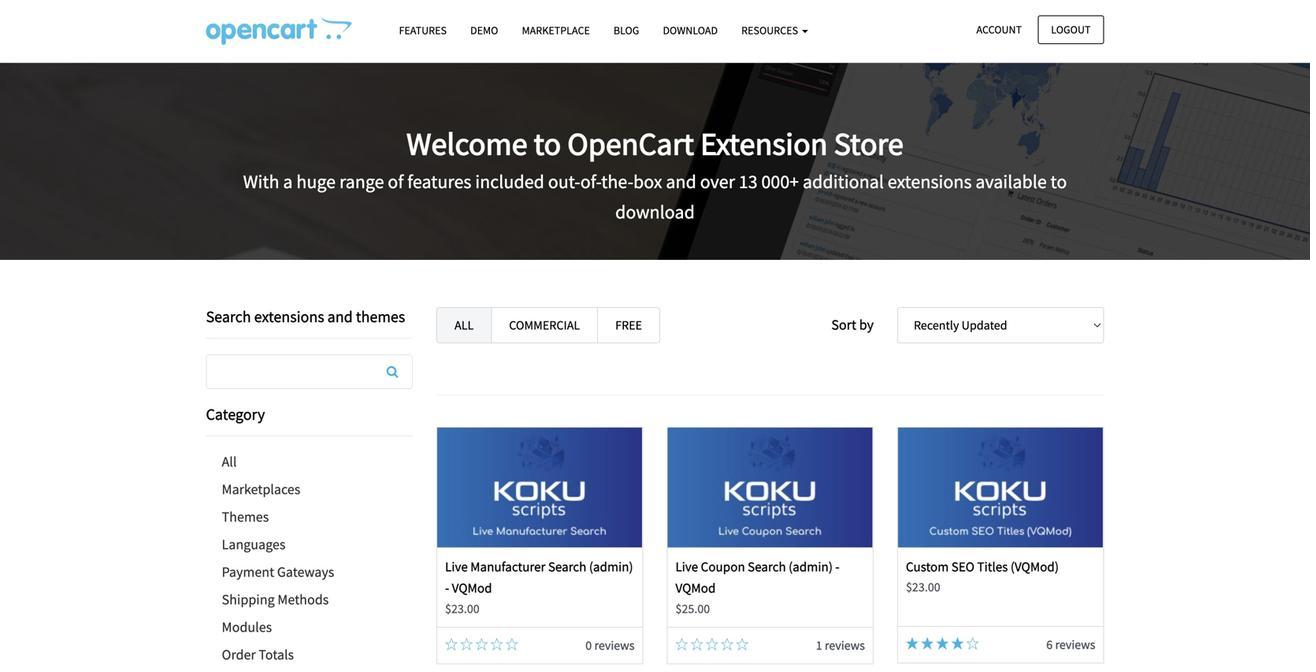 Task type: describe. For each thing, give the bounding box(es) containing it.
5 star light o image from the left
[[706, 638, 718, 651]]

payment gateways
[[222, 563, 334, 581]]

with
[[243, 170, 279, 194]]

coupon
[[701, 559, 745, 575]]

6 reviews
[[1046, 637, 1095, 653]]

of
[[388, 170, 404, 194]]

star light image
[[936, 637, 949, 650]]

store
[[834, 124, 904, 164]]

free
[[615, 317, 642, 333]]

0 horizontal spatial to
[[534, 124, 561, 164]]

- for live coupon search (admin) - vqmod
[[835, 559, 840, 575]]

themes
[[222, 508, 269, 526]]

all link for marketplaces
[[206, 448, 413, 476]]

1 star light o image from the left
[[460, 638, 473, 651]]

themes link
[[206, 503, 413, 531]]

demo link
[[458, 17, 510, 44]]

live coupon search (admin) - vqmod $25.00
[[676, 559, 840, 617]]

by
[[859, 316, 874, 334]]

sort
[[831, 316, 856, 334]]

order
[[222, 646, 256, 664]]

marketplaces link
[[206, 476, 413, 503]]

1 vertical spatial and
[[327, 307, 353, 327]]

live for live manufacturer search (admin) - vqmod
[[445, 559, 468, 575]]

1
[[816, 638, 822, 653]]

13
[[739, 170, 758, 194]]

totals
[[259, 646, 294, 664]]

000+
[[761, 170, 799, 194]]

download
[[615, 200, 695, 224]]

the-
[[601, 170, 633, 194]]

reviews for live coupon search (admin) - vqmod
[[825, 638, 865, 653]]

4 star light o image from the left
[[691, 638, 703, 651]]

extension
[[700, 124, 828, 164]]

payment gateways link
[[206, 559, 413, 586]]

free link
[[597, 307, 660, 343]]

marketplace link
[[510, 17, 602, 44]]

account
[[976, 22, 1022, 37]]

5 star light o image from the left
[[736, 638, 749, 651]]

$23.00 inside the 'live manufacturer search (admin) - vqmod $23.00'
[[445, 601, 480, 617]]

all for marketplaces
[[222, 453, 237, 471]]

modules
[[222, 618, 272, 636]]

vqmod for coupon
[[676, 580, 716, 596]]

live manufacturer search (admin) - vqmod image
[[437, 428, 642, 548]]

welcome
[[406, 124, 527, 164]]

marketplaces
[[222, 481, 300, 498]]

2 star light image from the left
[[921, 637, 934, 650]]

commercial link
[[491, 307, 598, 343]]

gateways
[[277, 563, 334, 581]]

over
[[700, 170, 735, 194]]

resources
[[741, 23, 800, 37]]

3 star light o image from the left
[[676, 638, 688, 651]]

2 star light o image from the left
[[445, 638, 458, 651]]

shipping
[[222, 591, 275, 609]]

(admin) for live manufacturer search (admin) - vqmod
[[589, 559, 633, 575]]

$25.00
[[676, 601, 710, 617]]

logout link
[[1038, 15, 1104, 44]]

languages link
[[206, 531, 413, 559]]

0 reviews
[[586, 638, 635, 653]]

welcome to opencart extension store with a huge range of features included out-of-the-box and over 13 000+ additional extensions available to download
[[243, 124, 1067, 224]]

search extensions and themes
[[206, 307, 405, 327]]

(vqmod)
[[1011, 559, 1059, 575]]

$23.00 inside custom seo titles (vqmod) $23.00
[[906, 580, 940, 595]]

of-
[[580, 170, 601, 194]]

download
[[663, 23, 718, 37]]

opencart
[[567, 124, 694, 164]]

marketplace
[[522, 23, 590, 37]]

1 star light o image from the left
[[966, 637, 979, 650]]

reviews for live manufacturer search (admin) - vqmod
[[594, 638, 635, 653]]

search for live manufacturer search (admin) - vqmod
[[548, 559, 586, 575]]

manufacturer
[[470, 559, 545, 575]]

demo
[[470, 23, 498, 37]]



Task type: vqa. For each thing, say whether or not it's contained in the screenshot.


Task type: locate. For each thing, give the bounding box(es) containing it.
methods
[[277, 591, 329, 609]]

1 vqmod from the left
[[452, 580, 492, 596]]

and inside welcome to opencart extension store with a huge range of features included out-of-the-box and over 13 000+ additional extensions available to download
[[666, 170, 696, 194]]

opencart - marketplace image
[[206, 17, 352, 45]]

seo
[[951, 559, 975, 575]]

1 vertical spatial $23.00
[[445, 601, 480, 617]]

and right box
[[666, 170, 696, 194]]

shipping methods link
[[206, 586, 413, 614]]

2 live from the left
[[676, 559, 698, 575]]

extensions inside welcome to opencart extension store with a huge range of features included out-of-the-box and over 13 000+ additional extensions available to download
[[888, 170, 972, 194]]

1 (admin) from the left
[[589, 559, 633, 575]]

0 horizontal spatial extensions
[[254, 307, 324, 327]]

0
[[586, 638, 592, 653]]

vqmod for manufacturer
[[452, 580, 492, 596]]

1 vertical spatial all link
[[206, 448, 413, 476]]

star light image
[[906, 637, 919, 650], [921, 637, 934, 650], [951, 637, 964, 650]]

0 vertical spatial to
[[534, 124, 561, 164]]

3 star light image from the left
[[951, 637, 964, 650]]

payment
[[222, 563, 274, 581]]

0 vertical spatial extensions
[[888, 170, 972, 194]]

(admin)
[[589, 559, 633, 575], [789, 559, 833, 575]]

themes
[[356, 307, 405, 327]]

2 horizontal spatial star light image
[[951, 637, 964, 650]]

and
[[666, 170, 696, 194], [327, 307, 353, 327]]

1 horizontal spatial star light image
[[921, 637, 934, 650]]

1 reviews
[[816, 638, 865, 653]]

live left manufacturer
[[445, 559, 468, 575]]

0 vertical spatial all
[[455, 317, 474, 333]]

vqmod
[[452, 580, 492, 596], [676, 580, 716, 596]]

search for live coupon search (admin) - vqmod
[[748, 559, 786, 575]]

live manufacturer search (admin) - vqmod link
[[445, 559, 633, 596]]

- inside the 'live manufacturer search (admin) - vqmod $23.00'
[[445, 580, 449, 596]]

search image
[[386, 366, 398, 378]]

vqmod inside live coupon search (admin) - vqmod $25.00
[[676, 580, 716, 596]]

1 horizontal spatial extensions
[[888, 170, 972, 194]]

0 horizontal spatial live
[[445, 559, 468, 575]]

1 vertical spatial extensions
[[254, 307, 324, 327]]

1 horizontal spatial to
[[1051, 170, 1067, 194]]

1 horizontal spatial all link
[[436, 307, 492, 343]]

1 star light image from the left
[[906, 637, 919, 650]]

features
[[399, 23, 447, 37]]

1 vertical spatial -
[[445, 580, 449, 596]]

reviews
[[1055, 637, 1095, 653], [594, 638, 635, 653], [825, 638, 865, 653]]

0 horizontal spatial reviews
[[594, 638, 635, 653]]

titles
[[977, 559, 1008, 575]]

0 horizontal spatial -
[[445, 580, 449, 596]]

live left coupon
[[676, 559, 698, 575]]

a
[[283, 170, 293, 194]]

1 horizontal spatial $23.00
[[906, 580, 940, 595]]

live coupon search (admin) - vqmod image
[[668, 428, 873, 548]]

custom seo titles (vqmod) image
[[898, 428, 1103, 548]]

0 horizontal spatial star light image
[[906, 637, 919, 650]]

1 horizontal spatial -
[[835, 559, 840, 575]]

features
[[407, 170, 471, 194]]

to
[[534, 124, 561, 164], [1051, 170, 1067, 194]]

(admin) inside the 'live manufacturer search (admin) - vqmod $23.00'
[[589, 559, 633, 575]]

0 vertical spatial $23.00
[[906, 580, 940, 595]]

vqmod down manufacturer
[[452, 580, 492, 596]]

custom seo titles (vqmod) $23.00
[[906, 559, 1059, 595]]

included
[[475, 170, 544, 194]]

search inside live coupon search (admin) - vqmod $25.00
[[748, 559, 786, 575]]

2 (admin) from the left
[[789, 559, 833, 575]]

all link
[[436, 307, 492, 343], [206, 448, 413, 476]]

reviews right 1
[[825, 638, 865, 653]]

0 vertical spatial -
[[835, 559, 840, 575]]

1 vertical spatial to
[[1051, 170, 1067, 194]]

2 horizontal spatial search
[[748, 559, 786, 575]]

category
[[206, 405, 265, 424]]

0 horizontal spatial and
[[327, 307, 353, 327]]

0 horizontal spatial $23.00
[[445, 601, 480, 617]]

0 horizontal spatial all
[[222, 453, 237, 471]]

range
[[339, 170, 384, 194]]

None text field
[[207, 355, 412, 388]]

reviews for custom seo titles (vqmod)
[[1055, 637, 1095, 653]]

6 star light o image from the left
[[721, 638, 733, 651]]

custom seo titles (vqmod) link
[[906, 559, 1059, 575]]

(admin) for live coupon search (admin) - vqmod
[[789, 559, 833, 575]]

star light o image
[[966, 637, 979, 650], [445, 638, 458, 651], [475, 638, 488, 651], [506, 638, 518, 651], [706, 638, 718, 651], [721, 638, 733, 651]]

live for live coupon search (admin) - vqmod
[[676, 559, 698, 575]]

3 star light o image from the left
[[475, 638, 488, 651]]

to right available
[[1051, 170, 1067, 194]]

vqmod up $25.00 on the bottom right of page
[[676, 580, 716, 596]]

additional
[[803, 170, 884, 194]]

features link
[[387, 17, 458, 44]]

0 horizontal spatial (admin)
[[589, 559, 633, 575]]

- inside live coupon search (admin) - vqmod $25.00
[[835, 559, 840, 575]]

resources link
[[730, 17, 820, 44]]

1 horizontal spatial all
[[455, 317, 474, 333]]

1 horizontal spatial live
[[676, 559, 698, 575]]

live inside the 'live manufacturer search (admin) - vqmod $23.00'
[[445, 559, 468, 575]]

account link
[[963, 15, 1035, 44]]

logout
[[1051, 22, 1091, 37]]

modules link
[[206, 614, 413, 641]]

6
[[1046, 637, 1053, 653]]

custom
[[906, 559, 949, 575]]

shipping methods
[[222, 591, 329, 609]]

search inside the 'live manufacturer search (admin) - vqmod $23.00'
[[548, 559, 586, 575]]

live manufacturer search (admin) - vqmod $23.00
[[445, 559, 633, 617]]

1 horizontal spatial and
[[666, 170, 696, 194]]

$23.00 down manufacturer
[[445, 601, 480, 617]]

$23.00 down custom
[[906, 580, 940, 595]]

reviews right 6
[[1055, 637, 1095, 653]]

(admin) inside live coupon search (admin) - vqmod $25.00
[[789, 559, 833, 575]]

1 live from the left
[[445, 559, 468, 575]]

1 vertical spatial all
[[222, 453, 237, 471]]

box
[[633, 170, 662, 194]]

4 star light o image from the left
[[506, 638, 518, 651]]

search
[[206, 307, 251, 327], [548, 559, 586, 575], [748, 559, 786, 575]]

live
[[445, 559, 468, 575], [676, 559, 698, 575]]

- for live manufacturer search (admin) - vqmod
[[445, 580, 449, 596]]

out-
[[548, 170, 580, 194]]

0 horizontal spatial vqmod
[[452, 580, 492, 596]]

download link
[[651, 17, 730, 44]]

huge
[[296, 170, 336, 194]]

2 vqmod from the left
[[676, 580, 716, 596]]

0 vertical spatial and
[[666, 170, 696, 194]]

reviews right 0
[[594, 638, 635, 653]]

1 horizontal spatial reviews
[[825, 638, 865, 653]]

languages
[[222, 536, 285, 553]]

0 horizontal spatial search
[[206, 307, 251, 327]]

available
[[976, 170, 1047, 194]]

-
[[835, 559, 840, 575], [445, 580, 449, 596]]

star light o image
[[460, 638, 473, 651], [490, 638, 503, 651], [676, 638, 688, 651], [691, 638, 703, 651], [736, 638, 749, 651]]

commercial
[[509, 317, 580, 333]]

live coupon search (admin) - vqmod link
[[676, 559, 840, 596]]

order totals
[[222, 646, 294, 664]]

sort by
[[831, 316, 874, 334]]

vqmod inside the 'live manufacturer search (admin) - vqmod $23.00'
[[452, 580, 492, 596]]

0 horizontal spatial all link
[[206, 448, 413, 476]]

$23.00
[[906, 580, 940, 595], [445, 601, 480, 617]]

to up out-
[[534, 124, 561, 164]]

all
[[455, 317, 474, 333], [222, 453, 237, 471]]

order totals link
[[206, 641, 413, 667]]

blog
[[614, 23, 639, 37]]

2 horizontal spatial reviews
[[1055, 637, 1095, 653]]

0 vertical spatial all link
[[436, 307, 492, 343]]

2 star light o image from the left
[[490, 638, 503, 651]]

all for commercial
[[455, 317, 474, 333]]

and left themes
[[327, 307, 353, 327]]

1 horizontal spatial vqmod
[[676, 580, 716, 596]]

extensions
[[888, 170, 972, 194], [254, 307, 324, 327]]

blog link
[[602, 17, 651, 44]]

all link for commercial
[[436, 307, 492, 343]]

1 horizontal spatial search
[[548, 559, 586, 575]]

live inside live coupon search (admin) - vqmod $25.00
[[676, 559, 698, 575]]

1 horizontal spatial (admin)
[[789, 559, 833, 575]]



